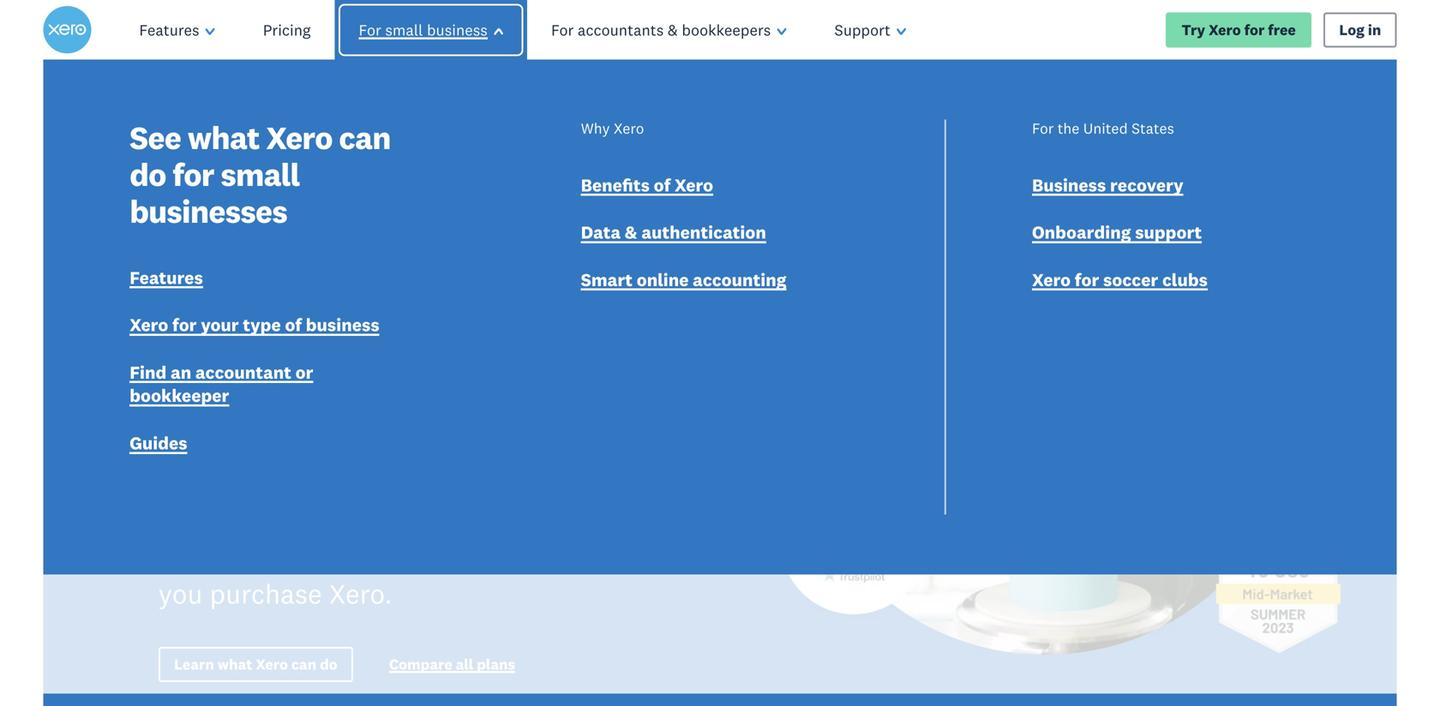 Task type: describe. For each thing, give the bounding box(es) containing it.
find
[[130, 361, 167, 384]]

you inside back to what you love with xero accounting software
[[337, 172, 456, 262]]

purchase
[[210, 577, 322, 612]]

accountant
[[195, 361, 292, 384]]

small inside see what xero can do for small businesses
[[221, 155, 300, 195]]

why xero
[[581, 119, 644, 137]]

for small business
[[359, 20, 488, 40]]

compare all plans
[[389, 656, 516, 674]]

xero inside see what xero can do for small businesses
[[266, 118, 333, 158]]

for for for small business
[[359, 20, 382, 40]]

learn
[[174, 656, 214, 674]]

& inside dropdown button
[[668, 20, 678, 40]]

features for features dropdown button
[[139, 20, 199, 40]]

1 vertical spatial &
[[625, 221, 638, 244]]

pricing link
[[239, 0, 335, 60]]

authentication
[[642, 221, 767, 244]]

xero for soccer clubs link
[[1033, 268, 1208, 295]]

features link
[[130, 266, 203, 293]]

data & authentication link
[[581, 221, 767, 248]]

for the united states
[[1033, 119, 1175, 137]]

benefits of xero
[[581, 174, 714, 196]]

can for see what xero can do for small businesses
[[339, 118, 391, 158]]

try xero for free link
[[1167, 12, 1312, 48]]

xero.
[[329, 577, 392, 612]]

what for see
[[188, 118, 260, 158]]

xero inside back to what you love with xero accounting software
[[158, 302, 309, 392]]

support
[[1136, 221, 1203, 244]]

1 horizontal spatial of
[[654, 174, 671, 196]]

for inside get 50% off for 4 months when you purchase xero.
[[310, 544, 345, 579]]

50%
[[209, 544, 264, 579]]

log in
[[1340, 20, 1382, 39]]

log
[[1340, 20, 1365, 39]]

clubs
[[1163, 269, 1208, 291]]

free
[[1269, 20, 1297, 39]]

love
[[158, 237, 294, 327]]

to
[[464, 108, 533, 197]]

recovery
[[1111, 174, 1184, 196]]

benefits
[[581, 174, 650, 196]]

data
[[581, 221, 621, 244]]

1 vertical spatial of
[[285, 314, 302, 336]]

soccer
[[1104, 269, 1159, 291]]

for inside see what xero can do for small businesses
[[173, 155, 214, 195]]

why
[[581, 119, 610, 137]]

back to what you love with xero accounting software
[[158, 108, 533, 521]]

business recovery link
[[1033, 174, 1184, 200]]

features button
[[115, 0, 239, 60]]

smart
[[581, 269, 633, 291]]

get 50% off for 4 months when you purchase xero.
[[158, 544, 540, 612]]

onboarding support
[[1033, 221, 1203, 244]]

onboarding
[[1033, 221, 1132, 244]]

an
[[171, 361, 191, 384]]

for for for the united states
[[1033, 119, 1054, 137]]

the
[[1058, 119, 1080, 137]]

united
[[1084, 119, 1128, 137]]

find an accountant or bookkeeper link
[[130, 361, 408, 411]]

plans
[[477, 656, 516, 674]]

small inside dropdown button
[[385, 20, 423, 40]]

business recovery
[[1033, 174, 1184, 196]]

do for learn what xero can do
[[320, 656, 338, 674]]

benefits of xero link
[[581, 174, 714, 200]]

onboarding support link
[[1033, 221, 1203, 248]]

your
[[201, 314, 239, 336]]

what for learn
[[218, 656, 253, 674]]

back
[[290, 108, 449, 197]]

accounting inside back to what you love with xero accounting software
[[158, 367, 524, 457]]



Task type: locate. For each thing, give the bounding box(es) containing it.
0 horizontal spatial do
[[130, 155, 166, 195]]

of right type
[[285, 314, 302, 336]]

for left the
[[1033, 119, 1054, 137]]

a xero user decorating a cake with blue icing. social proof badges surrounding the circular image. image
[[735, 60, 1398, 707]]

xero
[[1209, 20, 1242, 39], [266, 118, 333, 158], [614, 119, 644, 137], [675, 174, 714, 196], [1033, 269, 1071, 291], [158, 302, 309, 392], [130, 314, 168, 336], [256, 656, 288, 674]]

0 horizontal spatial for
[[359, 20, 382, 40]]

small
[[385, 20, 423, 40], [221, 155, 300, 195]]

support button
[[811, 0, 931, 60]]

0 horizontal spatial of
[[285, 314, 302, 336]]

0 horizontal spatial you
[[158, 577, 203, 612]]

4
[[352, 544, 368, 579]]

try
[[1182, 20, 1206, 39]]

0 vertical spatial &
[[668, 20, 678, 40]]

for inside for accountants & bookkeepers dropdown button
[[551, 20, 574, 40]]

see
[[130, 118, 181, 158]]

&
[[668, 20, 678, 40], [625, 221, 638, 244]]

get
[[158, 544, 202, 579]]

business
[[1033, 174, 1107, 196]]

for right 'pricing' link
[[359, 20, 382, 40]]

software
[[158, 432, 445, 521]]

1 horizontal spatial accounting
[[693, 269, 787, 291]]

for inside the for small business dropdown button
[[359, 20, 382, 40]]

for small business button
[[329, 0, 533, 60]]

0 vertical spatial of
[[654, 174, 671, 196]]

0 vertical spatial accounting
[[693, 269, 787, 291]]

0 vertical spatial do
[[130, 155, 166, 195]]

what inside back to what you love with xero accounting software
[[158, 172, 322, 262]]

features for features link
[[130, 267, 203, 289]]

of right benefits
[[654, 174, 671, 196]]

for accountants & bookkeepers button
[[527, 0, 811, 60]]

0 vertical spatial small
[[385, 20, 423, 40]]

1 vertical spatial accounting
[[158, 367, 524, 457]]

1 vertical spatial business
[[306, 314, 380, 336]]

0 vertical spatial business
[[427, 20, 488, 40]]

0 vertical spatial can
[[339, 118, 391, 158]]

learn what xero can do link
[[158, 647, 353, 683]]

what inside learn what xero can do link
[[218, 656, 253, 674]]

in
[[1369, 20, 1382, 39]]

xero for your type of business
[[130, 314, 380, 336]]

1 horizontal spatial business
[[427, 20, 488, 40]]

0 horizontal spatial business
[[306, 314, 380, 336]]

can
[[339, 118, 391, 158], [292, 656, 317, 674]]

for left accountants
[[551, 20, 574, 40]]

0 horizontal spatial accounting
[[158, 367, 524, 457]]

features
[[139, 20, 199, 40], [130, 267, 203, 289]]

0 vertical spatial features
[[139, 20, 199, 40]]

for accountants & bookkeepers
[[551, 20, 771, 40]]

& right data
[[625, 221, 638, 244]]

can inside see what xero can do for small businesses
[[339, 118, 391, 158]]

1 vertical spatial do
[[320, 656, 338, 674]]

off
[[271, 544, 303, 579]]

log in link
[[1324, 12, 1398, 48]]

what
[[188, 118, 260, 158], [158, 172, 322, 262], [218, 656, 253, 674]]

1 horizontal spatial small
[[385, 20, 423, 40]]

1 horizontal spatial do
[[320, 656, 338, 674]]

all
[[456, 656, 474, 674]]

2 horizontal spatial for
[[1033, 119, 1054, 137]]

1 horizontal spatial can
[[339, 118, 391, 158]]

guides
[[130, 432, 187, 455]]

accountants
[[578, 20, 664, 40]]

see what xero can do for small businesses
[[130, 118, 391, 231]]

online
[[637, 269, 689, 291]]

0 horizontal spatial &
[[625, 221, 638, 244]]

2 vertical spatial what
[[218, 656, 253, 674]]

when
[[475, 544, 540, 579]]

0 vertical spatial what
[[188, 118, 260, 158]]

for
[[1245, 20, 1265, 39], [173, 155, 214, 195], [1075, 269, 1100, 291], [172, 314, 197, 336], [310, 544, 345, 579]]

do for see what xero can do for small businesses
[[130, 155, 166, 195]]

you
[[337, 172, 456, 262], [158, 577, 203, 612]]

bookkeepers
[[682, 20, 771, 40]]

0 horizontal spatial small
[[221, 155, 300, 195]]

states
[[1132, 119, 1175, 137]]

can for learn what xero can do
[[292, 656, 317, 674]]

xero homepage image
[[43, 6, 91, 54]]

for
[[359, 20, 382, 40], [551, 20, 574, 40], [1033, 119, 1054, 137]]

find an accountant or bookkeeper
[[130, 361, 313, 407]]

you inside get 50% off for 4 months when you purchase xero.
[[158, 577, 203, 612]]

0 vertical spatial you
[[337, 172, 456, 262]]

data & authentication
[[581, 221, 767, 244]]

with
[[309, 237, 454, 327]]

1 horizontal spatial you
[[337, 172, 456, 262]]

xero for your type of business link
[[130, 314, 380, 340]]

smart online accounting link
[[581, 268, 787, 295]]

can inside learn what xero can do link
[[292, 656, 317, 674]]

for for for accountants & bookkeepers
[[551, 20, 574, 40]]

do
[[130, 155, 166, 195], [320, 656, 338, 674]]

pricing
[[263, 20, 311, 40]]

of
[[654, 174, 671, 196], [285, 314, 302, 336]]

accounting inside smart online accounting link
[[693, 269, 787, 291]]

do inside see what xero can do for small businesses
[[130, 155, 166, 195]]

business
[[427, 20, 488, 40], [306, 314, 380, 336]]

1 vertical spatial features
[[130, 267, 203, 289]]

type
[[243, 314, 281, 336]]

accounting
[[693, 269, 787, 291], [158, 367, 524, 457]]

1 vertical spatial you
[[158, 577, 203, 612]]

business inside dropdown button
[[427, 20, 488, 40]]

1 vertical spatial what
[[158, 172, 322, 262]]

support
[[835, 20, 891, 40]]

0 horizontal spatial can
[[292, 656, 317, 674]]

compare all plans link
[[389, 656, 516, 678]]

xero for soccer clubs
[[1033, 269, 1208, 291]]

months
[[375, 544, 468, 579]]

what inside see what xero can do for small businesses
[[188, 118, 260, 158]]

1 horizontal spatial for
[[551, 20, 574, 40]]

1 horizontal spatial &
[[668, 20, 678, 40]]

bookkeeper
[[130, 385, 229, 407]]

smart online accounting
[[581, 269, 787, 291]]

& right accountants
[[668, 20, 678, 40]]

1 vertical spatial can
[[292, 656, 317, 674]]

compare
[[389, 656, 453, 674]]

businesses
[[130, 191, 287, 231]]

or
[[296, 361, 313, 384]]

try xero for free
[[1182, 20, 1297, 39]]

features inside dropdown button
[[139, 20, 199, 40]]

guides link
[[130, 432, 187, 459]]

learn what xero can do
[[174, 656, 338, 674]]

1 vertical spatial small
[[221, 155, 300, 195]]



Task type: vqa. For each thing, say whether or not it's contained in the screenshot.
Excluded image
no



